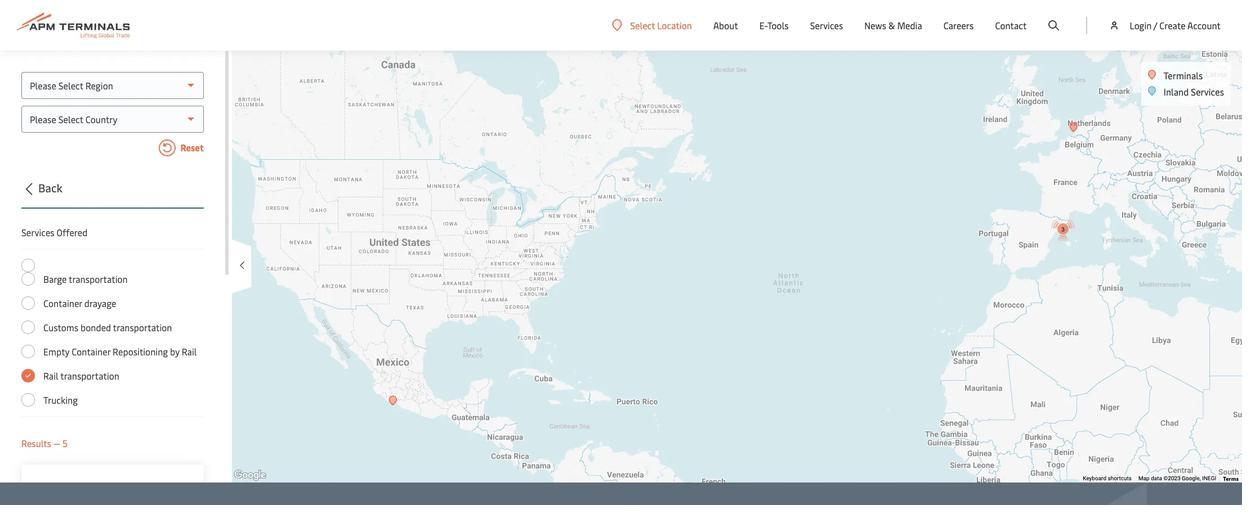 Task type: locate. For each thing, give the bounding box(es) containing it.
empty container repositioning by rail
[[43, 346, 197, 358]]

1 vertical spatial rail
[[43, 370, 58, 383]]

1 vertical spatial container
[[72, 346, 111, 358]]

login / create account
[[1130, 19, 1222, 32]]

0 horizontal spatial services
[[21, 227, 54, 239]]

1 horizontal spatial services
[[811, 19, 844, 32]]

google image
[[232, 469, 269, 483]]

0 vertical spatial services
[[811, 19, 844, 32]]

by
[[170, 346, 180, 358]]

transportation
[[69, 273, 128, 286], [113, 322, 172, 334], [60, 370, 119, 383]]

empty
[[43, 346, 70, 358]]

contact
[[996, 19, 1027, 32]]

1 vertical spatial services
[[1192, 86, 1225, 98]]

services down terminals
[[1192, 86, 1225, 98]]

Container drayage radio
[[21, 297, 35, 310]]

transportation up trucking
[[60, 370, 119, 383]]

inland
[[1164, 86, 1190, 98]]

services left offered at the top left of page
[[21, 227, 54, 239]]

inland services
[[1164, 86, 1225, 98]]

2 vertical spatial services
[[21, 227, 54, 239]]

rail
[[182, 346, 197, 358], [43, 370, 58, 383]]

container down bonded
[[72, 346, 111, 358]]

services right tools
[[811, 19, 844, 32]]

shortcuts
[[1109, 476, 1132, 482]]

rail right by
[[182, 346, 197, 358]]

barge
[[43, 273, 67, 286]]

keyboard
[[1084, 476, 1107, 482]]

—
[[53, 438, 60, 450]]

2 vertical spatial transportation
[[60, 370, 119, 383]]

services
[[811, 19, 844, 32], [1192, 86, 1225, 98], [21, 227, 54, 239]]

results
[[21, 438, 51, 450]]

barge transportation
[[43, 273, 128, 286]]

0 vertical spatial container
[[43, 297, 82, 310]]

Customs bonded transportation radio
[[21, 321, 35, 335]]

careers
[[944, 19, 974, 32]]

Trucking radio
[[21, 394, 35, 407]]

offered
[[57, 227, 88, 239]]

rail right rail transportation option
[[43, 370, 58, 383]]

transportation up repositioning
[[113, 322, 172, 334]]

1 vertical spatial transportation
[[113, 322, 172, 334]]

map data ©2023 google, inegi
[[1139, 476, 1217, 482]]

0 vertical spatial rail
[[182, 346, 197, 358]]

terminals
[[1164, 69, 1204, 82]]

keyboard shortcuts
[[1084, 476, 1132, 482]]

google,
[[1183, 476, 1202, 482]]

0 horizontal spatial rail
[[43, 370, 58, 383]]

container
[[43, 297, 82, 310], [72, 346, 111, 358]]

contact button
[[996, 0, 1027, 51]]

&
[[889, 19, 896, 32]]

/
[[1154, 19, 1158, 32]]

e-tools button
[[760, 0, 789, 51]]

services offered
[[21, 227, 88, 239]]

reset
[[178, 142, 204, 154]]

0 vertical spatial transportation
[[69, 273, 128, 286]]

transportation up 'drayage'
[[69, 273, 128, 286]]

Rail transportation radio
[[21, 370, 35, 383]]

container drayage
[[43, 297, 116, 310]]

e-tools
[[760, 19, 789, 32]]

drayage
[[84, 297, 116, 310]]

None radio
[[21, 259, 35, 273]]

about button
[[714, 0, 739, 51]]

container up customs
[[43, 297, 82, 310]]

map
[[1139, 476, 1150, 482]]

back button
[[18, 180, 204, 209]]

bonded
[[81, 322, 111, 334]]

customs
[[43, 322, 78, 334]]

Empty Container Repositioning by Rail radio
[[21, 345, 35, 359]]



Task type: vqa. For each thing, say whether or not it's contained in the screenshot.
middle Services
yes



Task type: describe. For each thing, give the bounding box(es) containing it.
news
[[865, 19, 887, 32]]

services button
[[811, 0, 844, 51]]

services for services offered
[[21, 227, 54, 239]]

media
[[898, 19, 923, 32]]

5
[[63, 438, 68, 450]]

services for services
[[811, 19, 844, 32]]

rail transportation
[[43, 370, 119, 383]]

select location button
[[613, 19, 692, 31]]

reset button
[[21, 140, 204, 159]]

data
[[1152, 476, 1163, 482]]

news & media
[[865, 19, 923, 32]]

customs bonded transportation
[[43, 322, 172, 334]]

trucking
[[43, 394, 78, 407]]

about
[[714, 19, 739, 32]]

transportation for barge transportation
[[69, 273, 128, 286]]

transportation for rail transportation
[[60, 370, 119, 383]]

3
[[1062, 227, 1065, 233]]

1 horizontal spatial rail
[[182, 346, 197, 358]]

Barge transportation radio
[[21, 273, 35, 286]]

inegi
[[1203, 476, 1217, 482]]

login / create account link
[[1110, 0, 1222, 51]]

careers button
[[944, 0, 974, 51]]

keyboard shortcuts button
[[1084, 476, 1132, 483]]

©2023
[[1164, 476, 1181, 482]]

terms
[[1224, 476, 1240, 483]]

back
[[38, 180, 62, 196]]

results — 5
[[21, 438, 68, 450]]

login
[[1130, 19, 1152, 32]]

2 horizontal spatial services
[[1192, 86, 1225, 98]]

terms link
[[1224, 476, 1240, 483]]

location
[[658, 19, 692, 31]]

map region
[[185, 0, 1243, 506]]

news & media button
[[865, 0, 923, 51]]

tools
[[768, 19, 789, 32]]

select
[[631, 19, 655, 31]]

create
[[1160, 19, 1186, 32]]

e-
[[760, 19, 768, 32]]

account
[[1188, 19, 1222, 32]]

repositioning
[[113, 346, 168, 358]]

select location
[[631, 19, 692, 31]]



